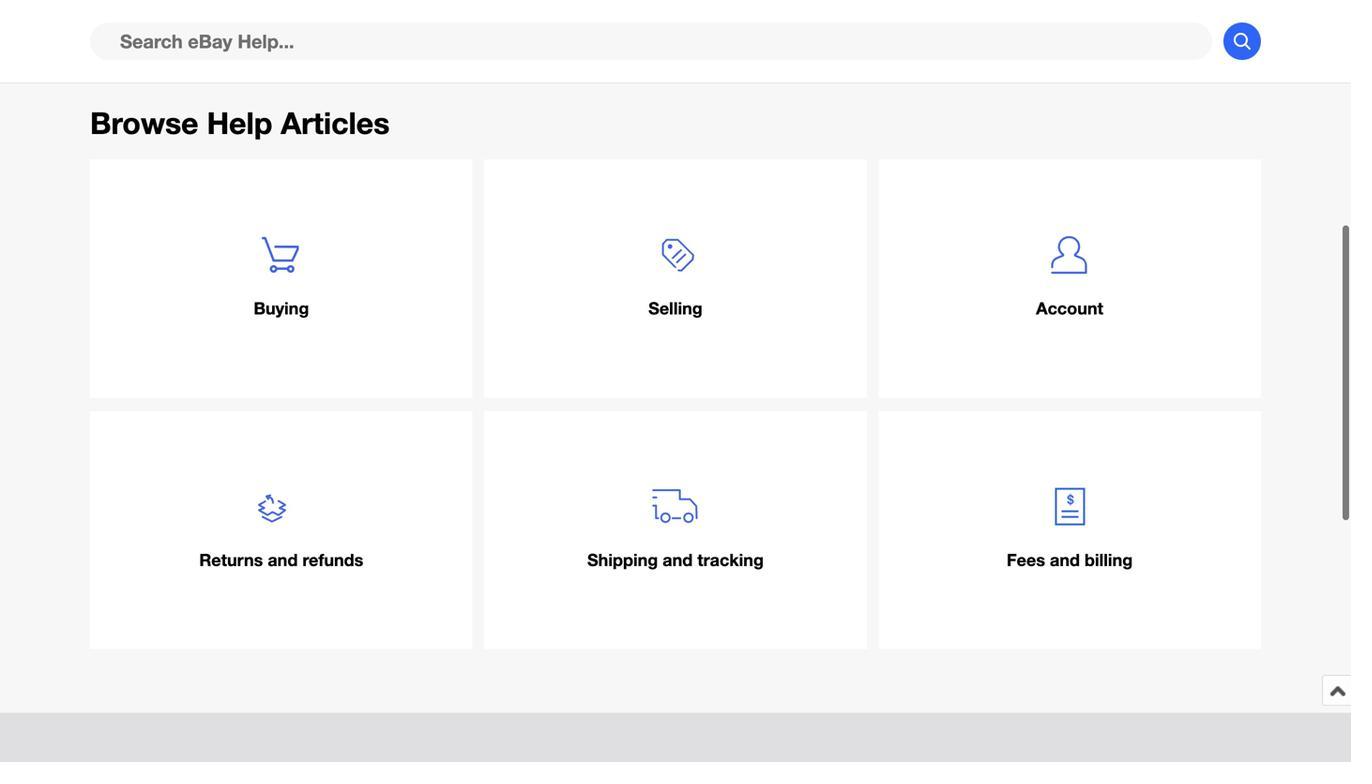 Task type: describe. For each thing, give the bounding box(es) containing it.
shipping and tracking link
[[484, 411, 867, 650]]

returns and refunds
[[199, 550, 363, 570]]

selling link
[[484, 160, 867, 398]]

tracking
[[697, 550, 764, 570]]

buying link
[[90, 160, 473, 398]]

returns
[[199, 550, 263, 570]]

articles
[[281, 105, 390, 141]]

account link
[[878, 160, 1261, 398]]

shipping and tracking
[[587, 550, 764, 570]]

fees and billing
[[1007, 550, 1133, 570]]

buying
[[254, 299, 309, 319]]

shipping
[[587, 550, 658, 570]]

browse help articles
[[90, 105, 390, 141]]

help
[[207, 105, 272, 141]]

billing
[[1085, 550, 1133, 570]]

selling
[[648, 299, 703, 319]]

and for fees
[[1050, 550, 1080, 570]]

refunds
[[302, 550, 363, 570]]

fees
[[1007, 550, 1045, 570]]

fees and billing link
[[878, 411, 1261, 650]]



Task type: locate. For each thing, give the bounding box(es) containing it.
1 horizontal spatial and
[[663, 550, 693, 570]]

and for returns
[[268, 550, 298, 570]]

account
[[1036, 299, 1103, 319]]

and right fees
[[1050, 550, 1080, 570]]

3 and from the left
[[1050, 550, 1080, 570]]

2 horizontal spatial and
[[1050, 550, 1080, 570]]

browse
[[90, 105, 198, 141]]

and for shipping
[[663, 550, 693, 570]]

and left the tracking
[[663, 550, 693, 570]]

1 and from the left
[[268, 550, 298, 570]]

and
[[268, 550, 298, 570], [663, 550, 693, 570], [1050, 550, 1080, 570]]

and left 'refunds'
[[268, 550, 298, 570]]

Search eBay Help... text field
[[90, 23, 1212, 60]]

returns and refunds link
[[90, 411, 473, 650]]

0 horizontal spatial and
[[268, 550, 298, 570]]

2 and from the left
[[663, 550, 693, 570]]



Task type: vqa. For each thing, say whether or not it's contained in the screenshot.
the topeakmart at the left of page
no



